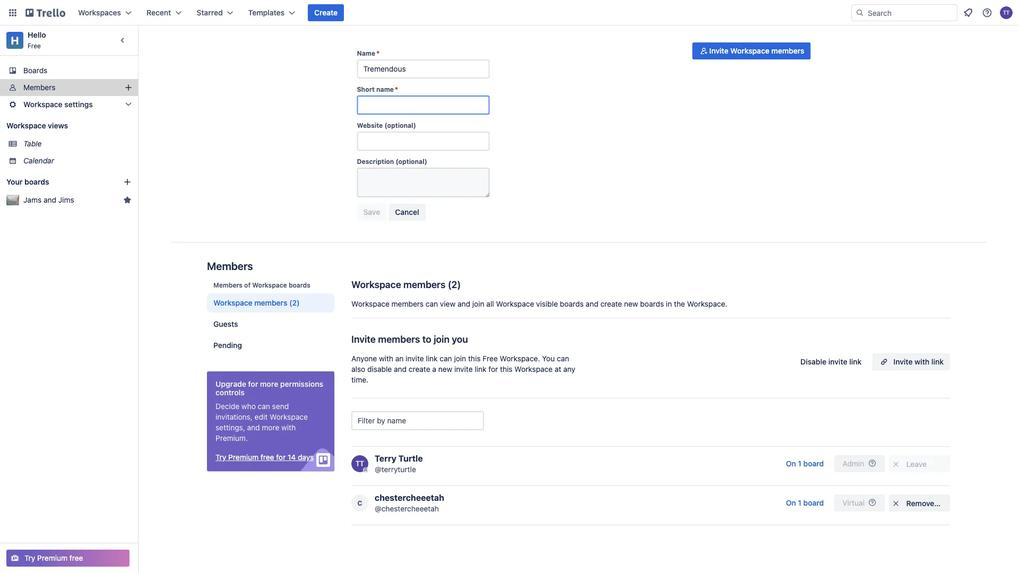 Task type: describe. For each thing, give the bounding box(es) containing it.
settings,
[[215, 423, 245, 432]]

the
[[674, 300, 685, 308]]

workspace settings button
[[0, 96, 138, 113]]

templates
[[248, 8, 284, 17]]

boards link
[[0, 62, 138, 79]]

disable invite link
[[800, 357, 862, 366]]

cancel
[[395, 208, 419, 217]]

for inside button
[[276, 453, 286, 462]]

name
[[357, 49, 375, 57]]

workspaces button
[[72, 4, 138, 21]]

workspace navigation collapse icon image
[[116, 33, 131, 48]]

decide
[[215, 402, 239, 411]]

save
[[363, 208, 380, 217]]

who
[[241, 402, 256, 411]]

anyone
[[351, 354, 377, 363]]

days
[[298, 453, 314, 462]]

chestercheeetah
[[375, 493, 444, 503]]

invite with link
[[893, 357, 944, 366]]

admin
[[843, 459, 864, 468]]

for inside upgrade for more permissions controls decide who can send invitations, edit workspace settings, and more with premium.
[[248, 380, 258, 388]]

can down the you
[[440, 354, 452, 363]]

on for chestercheeetah
[[786, 499, 796, 507]]

all
[[486, 300, 494, 308]]

0 horizontal spatial workspace members
[[213, 299, 287, 307]]

premium for try premium free for 14 days
[[228, 453, 259, 462]]

send
[[272, 402, 289, 411]]

invite members to join you
[[351, 333, 468, 345]]

invite inside button
[[828, 357, 847, 366]]

on 1 board link for terry turtle
[[780, 455, 830, 472]]

1 horizontal spatial invite
[[454, 365, 473, 374]]

boards left in on the bottom
[[640, 300, 664, 308]]

try for try premium free for 14 days
[[215, 453, 226, 462]]

2 vertical spatial members
[[213, 281, 242, 289]]

your boards with 1 items element
[[6, 176, 107, 188]]

(
[[448, 279, 451, 290]]

)
[[457, 279, 461, 290]]

c
[[357, 499, 362, 507]]

table
[[23, 139, 42, 148]]

@chestercheeetah
[[375, 504, 439, 513]]

name *
[[357, 49, 379, 57]]

open information menu image
[[982, 7, 992, 18]]

in
[[666, 300, 672, 308]]

you
[[452, 333, 468, 345]]

try premium free for 14 days button
[[215, 452, 314, 463]]

14
[[288, 453, 296, 462]]

workspace settings
[[23, 100, 93, 109]]

2 horizontal spatial join
[[472, 300, 484, 308]]

create
[[314, 8, 338, 17]]

with for invite
[[915, 357, 929, 366]]

workspace inside upgrade for more permissions controls decide who can send invitations, edit workspace settings, and more with premium.
[[270, 413, 308, 421]]

h
[[11, 34, 19, 46]]

@terryturtle
[[375, 465, 416, 474]]

jims
[[58, 196, 74, 204]]

to
[[422, 333, 431, 345]]

organizationdetailform element
[[357, 49, 490, 225]]

1 for terry turtle
[[798, 459, 801, 468]]

jams
[[23, 196, 41, 204]]

free for try premium free
[[69, 554, 83, 563]]

hello free
[[28, 31, 46, 49]]

this member is an admin of this workspace. image
[[363, 468, 368, 472]]

description
[[357, 158, 394, 165]]

chestercheeetah @chestercheeetah
[[375, 493, 444, 513]]

members inside members link
[[23, 83, 55, 92]]

h link
[[6, 32, 23, 49]]

website
[[357, 122, 383, 129]]

sm image
[[891, 459, 901, 470]]

recent button
[[140, 4, 188, 21]]

with inside upgrade for more permissions controls decide who can send invitations, edit workspace settings, and more with premium.
[[281, 423, 296, 432]]

short
[[357, 85, 375, 93]]

virtual
[[842, 499, 865, 507]]

upgrade
[[215, 380, 246, 388]]

board for chestercheeetah
[[803, 499, 824, 507]]

and inside anyone with an invite link can join this free workspace. you can also disable and create a new invite link for this workspace at any time.
[[394, 365, 407, 374]]

0 vertical spatial more
[[260, 380, 278, 388]]

templates button
[[242, 4, 301, 21]]

1 horizontal spatial workspace.
[[687, 300, 727, 308]]

name
[[376, 85, 394, 93]]

members link
[[0, 79, 138, 96]]

workspace members can view and join all workspace visible boards and create new boards in the workspace.
[[351, 300, 727, 308]]

(optional) for website (optional)
[[384, 122, 416, 129]]

2
[[451, 279, 457, 290]]

free for try premium free for 14 days
[[261, 453, 274, 462]]

create button
[[308, 4, 344, 21]]

( 2 )
[[448, 279, 461, 290]]

invite workspace members
[[709, 46, 804, 55]]

0 notifications image
[[962, 6, 974, 19]]

members inside button
[[771, 46, 804, 55]]

workspaces
[[78, 8, 121, 17]]

hello link
[[28, 31, 46, 39]]

pending link
[[207, 336, 334, 355]]

boards up (2) at the bottom left of page
[[289, 281, 310, 289]]

0 vertical spatial new
[[624, 300, 638, 308]]

virtual button
[[834, 495, 885, 512]]

leave link
[[889, 455, 950, 472]]

with for anyone
[[379, 354, 393, 363]]

invite for invite workspace members
[[709, 46, 728, 55]]

permissions
[[280, 380, 323, 388]]

premium.
[[215, 434, 248, 443]]

disable invite link button
[[794, 353, 868, 370]]

(2)
[[289, 299, 300, 307]]

anyone with an invite link can join this free workspace. you can also disable and create a new invite link for this workspace at any time.
[[351, 354, 575, 384]]

1 vertical spatial join
[[434, 333, 450, 345]]

search image
[[856, 8, 864, 17]]

1 vertical spatial more
[[262, 423, 279, 432]]

and right view
[[457, 300, 470, 308]]



Task type: locate. For each thing, give the bounding box(es) containing it.
1 horizontal spatial new
[[624, 300, 638, 308]]

1 vertical spatial *
[[395, 85, 398, 93]]

1 horizontal spatial try
[[215, 453, 226, 462]]

0 horizontal spatial free
[[28, 42, 41, 49]]

try for try premium free
[[24, 554, 35, 563]]

2 1 from the top
[[798, 499, 801, 507]]

(optional) right website
[[384, 122, 416, 129]]

1 vertical spatial workspace.
[[500, 354, 540, 363]]

join
[[472, 300, 484, 308], [434, 333, 450, 345], [454, 354, 466, 363]]

terry turtle (terryturtle) image
[[1000, 6, 1013, 19]]

0 horizontal spatial this
[[468, 354, 481, 363]]

1
[[798, 459, 801, 468], [798, 499, 801, 507]]

0 vertical spatial invite
[[709, 46, 728, 55]]

0 vertical spatial sm image
[[699, 46, 709, 56]]

0 horizontal spatial premium
[[37, 554, 67, 563]]

members down boards
[[23, 83, 55, 92]]

workspace.
[[687, 300, 727, 308], [500, 354, 540, 363]]

short name *
[[357, 85, 398, 93]]

join inside anyone with an invite link can join this free workspace. you can also disable and create a new invite link for this workspace at any time.
[[454, 354, 466, 363]]

more
[[260, 380, 278, 388], [262, 423, 279, 432]]

1 vertical spatial sm image
[[891, 498, 901, 509]]

0 horizontal spatial workspace.
[[500, 354, 540, 363]]

workspace inside dropdown button
[[23, 100, 62, 109]]

upgrade for more permissions controls decide who can send invitations, edit workspace settings, and more with premium.
[[215, 380, 323, 443]]

invite
[[406, 354, 424, 363], [828, 357, 847, 366], [454, 365, 473, 374]]

0 horizontal spatial free
[[69, 554, 83, 563]]

board for terry turtle
[[803, 459, 824, 468]]

1 on 1 board link from the top
[[780, 455, 830, 472]]

(optional) for description (optional)
[[396, 158, 427, 165]]

Filter by name text field
[[351, 411, 484, 430]]

join down the you
[[454, 354, 466, 363]]

1 vertical spatial on 1 board
[[786, 499, 824, 507]]

calendar
[[23, 156, 54, 165]]

on 1 board link left admin
[[780, 455, 830, 472]]

sm image inside remove… link
[[891, 498, 901, 509]]

try
[[215, 453, 226, 462], [24, 554, 35, 563]]

Search field
[[864, 5, 957, 21]]

1 horizontal spatial this
[[500, 365, 512, 374]]

(optional) right description
[[396, 158, 427, 165]]

on 1 board left admin
[[786, 459, 824, 468]]

link
[[426, 354, 438, 363], [849, 357, 862, 366], [931, 357, 944, 366], [475, 365, 486, 374]]

primary element
[[0, 0, 1019, 25]]

0 vertical spatial workspace.
[[687, 300, 727, 308]]

0 vertical spatial 1
[[798, 459, 801, 468]]

on 1 board for terry turtle
[[786, 459, 824, 468]]

with
[[379, 354, 393, 363], [915, 357, 929, 366], [281, 423, 296, 432]]

workspace inside anyone with an invite link can join this free workspace. you can also disable and create a new invite link for this workspace at any time.
[[514, 365, 553, 374]]

new left in on the bottom
[[624, 300, 638, 308]]

turtle
[[398, 454, 423, 464]]

0 horizontal spatial invite
[[351, 333, 376, 345]]

an
[[395, 354, 404, 363]]

can left view
[[426, 300, 438, 308]]

0 vertical spatial free
[[28, 42, 41, 49]]

members left of
[[213, 281, 242, 289]]

0 vertical spatial workspace members
[[351, 279, 445, 290]]

more up the send
[[260, 380, 278, 388]]

hello
[[28, 31, 46, 39]]

members up of
[[207, 260, 253, 272]]

try premium free for 14 days
[[215, 453, 314, 462]]

sm image for remove… link
[[891, 498, 901, 509]]

2 on 1 board from the top
[[786, 499, 824, 507]]

back to home image
[[25, 4, 65, 21]]

new
[[624, 300, 638, 308], [438, 365, 452, 374]]

1 vertical spatial on
[[786, 499, 796, 507]]

invite for invite with link
[[893, 357, 913, 366]]

0 horizontal spatial *
[[376, 49, 379, 57]]

cancel button
[[389, 204, 426, 221]]

boards
[[23, 66, 47, 75]]

2 on 1 board link from the top
[[780, 495, 830, 512]]

1 vertical spatial workspace members
[[213, 299, 287, 307]]

pending
[[213, 341, 242, 350]]

1 vertical spatial try
[[24, 554, 35, 563]]

guests link
[[207, 315, 334, 334]]

invite right an
[[406, 354, 424, 363]]

workspace
[[730, 46, 769, 55], [23, 100, 62, 109], [6, 121, 46, 130], [351, 279, 401, 290], [252, 281, 287, 289], [213, 299, 252, 307], [351, 300, 389, 308], [496, 300, 534, 308], [514, 365, 553, 374], [270, 413, 308, 421]]

on 1 board link left the virtual
[[780, 495, 830, 512]]

0 vertical spatial for
[[488, 365, 498, 374]]

and down the edit
[[247, 423, 260, 432]]

on 1 board for chestercheeetah
[[786, 499, 824, 507]]

starred
[[197, 8, 223, 17]]

description (optional)
[[357, 158, 427, 165]]

0 vertical spatial this
[[468, 354, 481, 363]]

a
[[432, 365, 436, 374]]

and
[[43, 196, 56, 204], [457, 300, 470, 308], [586, 300, 598, 308], [394, 365, 407, 374], [247, 423, 260, 432]]

1 vertical spatial board
[[803, 499, 824, 507]]

0 vertical spatial create
[[600, 300, 622, 308]]

disable
[[800, 357, 826, 366]]

starred icon image
[[123, 196, 132, 204]]

0 vertical spatial board
[[803, 459, 824, 468]]

free inside anyone with an invite link can join this free workspace. you can also disable and create a new invite link for this workspace at any time.
[[483, 354, 498, 363]]

1 1 from the top
[[798, 459, 801, 468]]

1 vertical spatial new
[[438, 365, 452, 374]]

members
[[23, 83, 55, 92], [207, 260, 253, 272], [213, 281, 242, 289]]

0 horizontal spatial for
[[248, 380, 258, 388]]

free inside hello free
[[28, 42, 41, 49]]

terry
[[375, 454, 396, 464]]

workspace. right the
[[687, 300, 727, 308]]

create inside anyone with an invite link can join this free workspace. you can also disable and create a new invite link for this workspace at any time.
[[409, 365, 430, 374]]

leave
[[906, 460, 927, 469]]

sm image
[[699, 46, 709, 56], [891, 498, 901, 509]]

premium for try premium free
[[37, 554, 67, 563]]

boards right visible
[[560, 300, 584, 308]]

premium
[[228, 453, 259, 462], [37, 554, 67, 563]]

calendar link
[[23, 156, 132, 166]]

1 vertical spatial create
[[409, 365, 430, 374]]

0 horizontal spatial with
[[281, 423, 296, 432]]

invite workspace members button
[[692, 42, 811, 59]]

0 horizontal spatial create
[[409, 365, 430, 374]]

workspace. left you
[[500, 354, 540, 363]]

new right a
[[438, 365, 452, 374]]

1 board from the top
[[803, 459, 824, 468]]

members of workspace boards
[[213, 281, 310, 289]]

and right visible
[[586, 300, 598, 308]]

2 horizontal spatial invite
[[828, 357, 847, 366]]

on 1 board link for chestercheeetah
[[780, 495, 830, 512]]

create
[[600, 300, 622, 308], [409, 365, 430, 374]]

free
[[28, 42, 41, 49], [483, 354, 498, 363]]

disable
[[367, 365, 392, 374]]

free
[[261, 453, 274, 462], [69, 554, 83, 563]]

admin button
[[834, 455, 885, 472]]

boards up jams
[[24, 178, 49, 186]]

0 vertical spatial *
[[376, 49, 379, 57]]

more down the edit
[[262, 423, 279, 432]]

sm image for "invite workspace members" button
[[699, 46, 709, 56]]

1 horizontal spatial with
[[379, 354, 393, 363]]

view
[[440, 300, 455, 308]]

any
[[563, 365, 575, 374]]

invite right "disable"
[[828, 357, 847, 366]]

and inside upgrade for more permissions controls decide who can send invitations, edit workspace settings, and more with premium.
[[247, 423, 260, 432]]

invite with link button
[[872, 353, 950, 370]]

2 vertical spatial for
[[276, 453, 286, 462]]

join left all
[[472, 300, 484, 308]]

0 horizontal spatial try
[[24, 554, 35, 563]]

0 horizontal spatial invite
[[406, 354, 424, 363]]

2 vertical spatial invite
[[893, 357, 913, 366]]

* right the name
[[395, 85, 398, 93]]

for
[[488, 365, 498, 374], [248, 380, 258, 388], [276, 453, 286, 462]]

0 vertical spatial free
[[261, 453, 274, 462]]

website (optional)
[[357, 122, 416, 129]]

workspace members left (
[[351, 279, 445, 290]]

2 board from the top
[[803, 499, 824, 507]]

workspace inside button
[[730, 46, 769, 55]]

1 horizontal spatial free
[[483, 354, 498, 363]]

workspace. inside anyone with an invite link can join this free workspace. you can also disable and create a new invite link for this workspace at any time.
[[500, 354, 540, 363]]

views
[[48, 121, 68, 130]]

2 horizontal spatial with
[[915, 357, 929, 366]]

1 vertical spatial this
[[500, 365, 512, 374]]

with inside button
[[915, 357, 929, 366]]

1 on 1 board from the top
[[786, 459, 824, 468]]

can inside upgrade for more permissions controls decide who can send invitations, edit workspace settings, and more with premium.
[[258, 402, 270, 411]]

can
[[426, 300, 438, 308], [440, 354, 452, 363], [557, 354, 569, 363], [258, 402, 270, 411]]

starred button
[[190, 4, 240, 21]]

None text field
[[357, 59, 490, 79], [357, 96, 490, 115], [357, 132, 490, 151], [357, 59, 490, 79], [357, 96, 490, 115], [357, 132, 490, 151]]

None text field
[[357, 168, 490, 197]]

1 vertical spatial members
[[207, 260, 253, 272]]

1 horizontal spatial *
[[395, 85, 398, 93]]

0 vertical spatial (optional)
[[384, 122, 416, 129]]

invite for invite members to join you
[[351, 333, 376, 345]]

0 vertical spatial on 1 board
[[786, 459, 824, 468]]

sm image inside "invite workspace members" button
[[699, 46, 709, 56]]

remove… link
[[889, 495, 950, 512]]

on 1 board left the virtual
[[786, 499, 824, 507]]

try premium free button
[[6, 550, 129, 567]]

also
[[351, 365, 365, 374]]

1 horizontal spatial sm image
[[891, 498, 901, 509]]

0 vertical spatial premium
[[228, 453, 259, 462]]

and left jims
[[43, 196, 56, 204]]

1 horizontal spatial premium
[[228, 453, 259, 462]]

0 vertical spatial try
[[215, 453, 226, 462]]

time.
[[351, 375, 368, 384]]

1 horizontal spatial workspace members
[[351, 279, 445, 290]]

1 horizontal spatial for
[[276, 453, 286, 462]]

your
[[6, 178, 23, 186]]

1 horizontal spatial join
[[454, 354, 466, 363]]

0 vertical spatial join
[[472, 300, 484, 308]]

save button
[[357, 204, 387, 221]]

1 vertical spatial 1
[[798, 499, 801, 507]]

on
[[786, 459, 796, 468], [786, 499, 796, 507]]

edit
[[255, 413, 268, 421]]

0 horizontal spatial sm image
[[699, 46, 709, 56]]

add board image
[[123, 178, 132, 186]]

2 vertical spatial join
[[454, 354, 466, 363]]

invite
[[709, 46, 728, 55], [351, 333, 376, 345], [893, 357, 913, 366]]

2 horizontal spatial for
[[488, 365, 498, 374]]

controls
[[215, 388, 245, 397]]

0 vertical spatial members
[[23, 83, 55, 92]]

board left admin
[[803, 459, 824, 468]]

0 vertical spatial on
[[786, 459, 796, 468]]

0 horizontal spatial new
[[438, 365, 452, 374]]

your boards
[[6, 178, 49, 186]]

you
[[542, 354, 555, 363]]

1 horizontal spatial invite
[[709, 46, 728, 55]]

2 on from the top
[[786, 499, 796, 507]]

0 horizontal spatial join
[[434, 333, 450, 345]]

2 horizontal spatial invite
[[893, 357, 913, 366]]

can up "at"
[[557, 354, 569, 363]]

of
[[244, 281, 251, 289]]

0 vertical spatial on 1 board link
[[780, 455, 830, 472]]

board
[[803, 459, 824, 468], [803, 499, 824, 507]]

remove…
[[906, 499, 941, 508]]

jams and jims
[[23, 196, 74, 204]]

table link
[[23, 139, 132, 149]]

with inside anyone with an invite link can join this free workspace. you can also disable and create a new invite link for this workspace at any time.
[[379, 354, 393, 363]]

join right 'to'
[[434, 333, 450, 345]]

on 1 board
[[786, 459, 824, 468], [786, 499, 824, 507]]

workspace views
[[6, 121, 68, 130]]

1 vertical spatial free
[[69, 554, 83, 563]]

1 vertical spatial on 1 board link
[[780, 495, 830, 512]]

1 vertical spatial for
[[248, 380, 258, 388]]

on for terry turtle
[[786, 459, 796, 468]]

settings
[[64, 100, 93, 109]]

1 vertical spatial free
[[483, 354, 498, 363]]

1 on from the top
[[786, 459, 796, 468]]

new inside anyone with an invite link can join this free workspace. you can also disable and create a new invite link for this workspace at any time.
[[438, 365, 452, 374]]

workspace members down of
[[213, 299, 287, 307]]

1 for chestercheeetah
[[798, 499, 801, 507]]

and down an
[[394, 365, 407, 374]]

1 vertical spatial premium
[[37, 554, 67, 563]]

can up the edit
[[258, 402, 270, 411]]

board left the virtual
[[803, 499, 824, 507]]

invite right a
[[454, 365, 473, 374]]

1 horizontal spatial create
[[600, 300, 622, 308]]

* right the 'name'
[[376, 49, 379, 57]]

on 1 board link
[[780, 455, 830, 472], [780, 495, 830, 512]]

1 vertical spatial invite
[[351, 333, 376, 345]]

for inside anyone with an invite link can join this free workspace. you can also disable and create a new invite link for this workspace at any time.
[[488, 365, 498, 374]]

1 horizontal spatial free
[[261, 453, 274, 462]]

1 vertical spatial (optional)
[[396, 158, 427, 165]]



Task type: vqa. For each thing, say whether or not it's contained in the screenshot.
the
yes



